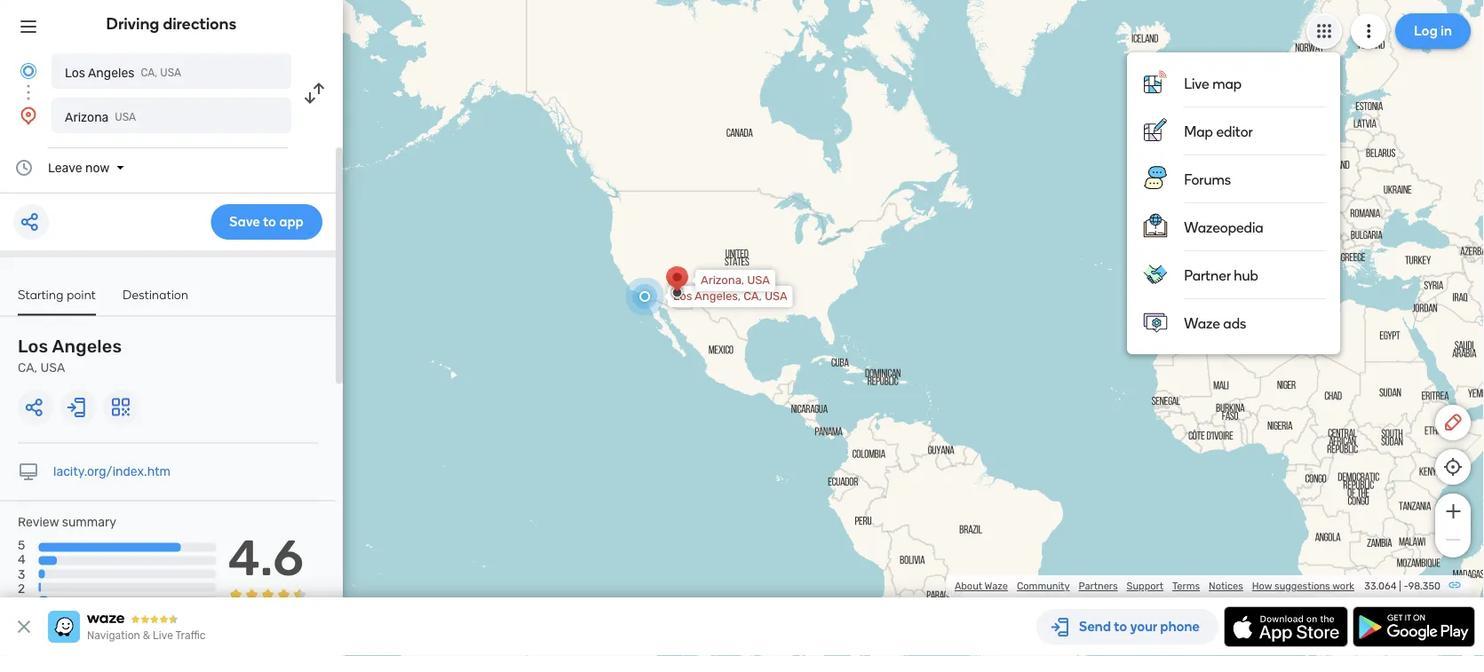 Task type: locate. For each thing, give the bounding box(es) containing it.
1 vertical spatial los
[[674, 290, 692, 303]]

0 horizontal spatial los
[[18, 336, 48, 357]]

current location image
[[18, 60, 39, 82]]

how
[[1253, 581, 1273, 593]]

ca,
[[141, 67, 158, 79], [744, 290, 762, 303], [18, 361, 37, 375]]

angeles up arizona usa
[[88, 65, 135, 80]]

ca, down starting point button at the top
[[18, 361, 37, 375]]

ca, down the arizona, usa
[[744, 290, 762, 303]]

clock image
[[13, 157, 35, 179]]

computer image
[[18, 462, 39, 483]]

about
[[955, 581, 983, 593]]

los angeles ca, usa down starting point button at the top
[[18, 336, 122, 375]]

ca, down driving
[[141, 67, 158, 79]]

arizona, usa
[[701, 274, 770, 287]]

angeles
[[88, 65, 135, 80], [52, 336, 122, 357]]

los angeles ca, usa down driving
[[65, 65, 181, 80]]

2 vertical spatial los
[[18, 336, 48, 357]]

2
[[18, 581, 25, 596]]

|
[[1400, 581, 1402, 593]]

waze
[[985, 581, 1009, 593]]

1 vertical spatial ca,
[[744, 290, 762, 303]]

los
[[65, 65, 85, 80], [674, 290, 692, 303], [18, 336, 48, 357]]

4.6
[[228, 529, 304, 588]]

usa
[[160, 67, 181, 79], [115, 111, 136, 124], [748, 274, 770, 287], [765, 290, 788, 303], [40, 361, 65, 375]]

arizona,
[[701, 274, 745, 287]]

0 horizontal spatial ca,
[[18, 361, 37, 375]]

2 horizontal spatial ca,
[[744, 290, 762, 303]]

point
[[67, 287, 96, 302]]

summary
[[62, 515, 116, 530]]

starting point button
[[18, 287, 96, 316]]

lacity.org/index.htm link
[[53, 465, 171, 479]]

los down starting point button at the top
[[18, 336, 48, 357]]

live
[[153, 630, 173, 642]]

leave
[[48, 160, 82, 175]]

lacity.org/index.htm
[[53, 465, 171, 479]]

support link
[[1127, 581, 1164, 593]]

angeles,
[[695, 290, 741, 303]]

los up arizona
[[65, 65, 85, 80]]

starting
[[18, 287, 64, 302]]

partners link
[[1079, 581, 1118, 593]]

pencil image
[[1443, 412, 1464, 434]]

1 vertical spatial los angeles ca, usa
[[18, 336, 122, 375]]

0 vertical spatial los angeles ca, usa
[[65, 65, 181, 80]]

driving
[[106, 14, 159, 33]]

usa down the arizona, usa
[[765, 290, 788, 303]]

about waze link
[[955, 581, 1009, 593]]

33.064 | -98.350
[[1365, 581, 1441, 593]]

review
[[18, 515, 59, 530]]

1 horizontal spatial ca,
[[141, 67, 158, 79]]

usa right arizona
[[115, 111, 136, 124]]

los angeles ca, usa
[[65, 65, 181, 80], [18, 336, 122, 375]]

1 horizontal spatial los
[[65, 65, 85, 80]]

2 vertical spatial ca,
[[18, 361, 37, 375]]

arizona
[[65, 110, 109, 124]]

98.350
[[1409, 581, 1441, 593]]

community
[[1017, 581, 1070, 593]]

about waze community partners support terms notices how suggestions work
[[955, 581, 1355, 593]]

usa down driving directions
[[160, 67, 181, 79]]

angeles down point
[[52, 336, 122, 357]]

navigation
[[87, 630, 140, 642]]

how suggestions work link
[[1253, 581, 1355, 593]]

2 horizontal spatial los
[[674, 290, 692, 303]]

community link
[[1017, 581, 1070, 593]]

terms
[[1173, 581, 1201, 593]]

los left angeles,
[[674, 290, 692, 303]]

4
[[18, 553, 26, 568]]



Task type: vqa. For each thing, say whether or not it's contained in the screenshot.
Albert
no



Task type: describe. For each thing, give the bounding box(es) containing it.
1 vertical spatial angeles
[[52, 336, 122, 357]]

leave now
[[48, 160, 110, 175]]

driving directions
[[106, 14, 237, 33]]

usa inside arizona usa
[[115, 111, 136, 124]]

navigation & live traffic
[[87, 630, 206, 642]]

usa down starting point button at the top
[[40, 361, 65, 375]]

partners
[[1079, 581, 1118, 593]]

0 vertical spatial los
[[65, 65, 85, 80]]

usa up los angeles, ca, usa
[[748, 274, 770, 287]]

los inside "los angeles ca, usa"
[[18, 336, 48, 357]]

review summary
[[18, 515, 116, 530]]

33.064
[[1365, 581, 1397, 593]]

-
[[1404, 581, 1409, 593]]

arizona usa
[[65, 110, 136, 124]]

directions
[[163, 14, 237, 33]]

suggestions
[[1275, 581, 1331, 593]]

1
[[18, 596, 23, 610]]

now
[[85, 160, 110, 175]]

0 vertical spatial angeles
[[88, 65, 135, 80]]

&
[[143, 630, 150, 642]]

terms link
[[1173, 581, 1201, 593]]

5 4 3 2 1
[[18, 539, 26, 610]]

los angeles, ca, usa
[[674, 290, 788, 303]]

zoom out image
[[1443, 530, 1465, 551]]

traffic
[[175, 630, 206, 642]]

zoom in image
[[1443, 501, 1465, 523]]

support
[[1127, 581, 1164, 593]]

link image
[[1448, 578, 1463, 593]]

destination
[[123, 287, 189, 302]]

3
[[18, 567, 25, 582]]

notices link
[[1209, 581, 1244, 593]]

5
[[18, 539, 25, 553]]

starting point
[[18, 287, 96, 302]]

x image
[[13, 617, 35, 638]]

destination button
[[123, 287, 189, 314]]

location image
[[18, 105, 39, 126]]

work
[[1333, 581, 1355, 593]]

notices
[[1209, 581, 1244, 593]]

0 vertical spatial ca,
[[141, 67, 158, 79]]



